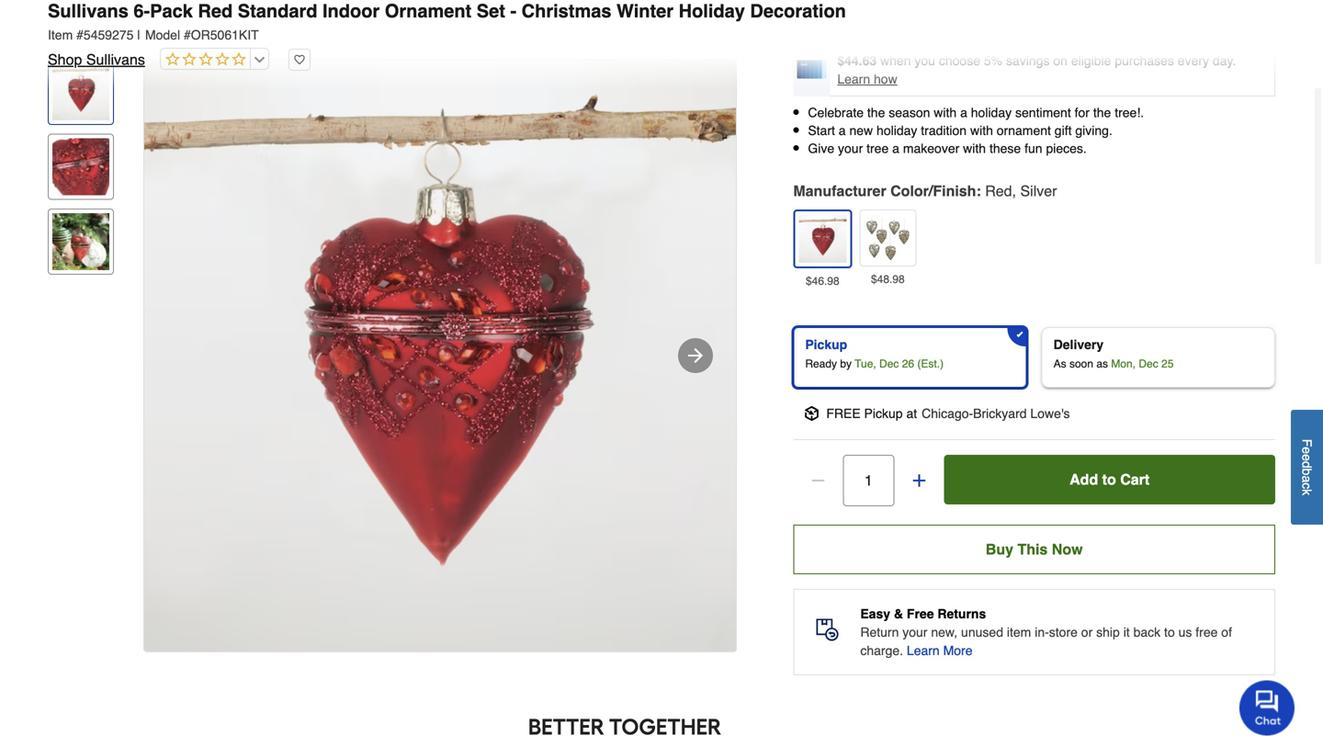 Task type: locate. For each thing, give the bounding box(es) containing it.
add to cart
[[1070, 471, 1150, 488]]

sullivans 6-pack red standard indoor ornament set - christmas winter holiday decoration item # 5459275 | model # or5061kit
[[48, 0, 847, 42]]

cart
[[1121, 471, 1150, 488]]

dec left the 25
[[1139, 357, 1159, 370]]

in-
[[1035, 625, 1050, 640]]

dec
[[880, 357, 899, 370], [1139, 357, 1159, 370]]

with left these
[[964, 141, 986, 156]]

better together
[[529, 714, 722, 740]]

item number 5 4 5 9 2 7 5 and model number o r 5 0 6 1 k i t element
[[48, 26, 1276, 44]]

a
[[961, 105, 968, 120], [839, 123, 846, 138], [893, 141, 900, 156], [1300, 476, 1315, 483]]

sullivans down 5459275
[[86, 51, 145, 68]]

arrow right image
[[685, 345, 707, 367]]

# right model
[[184, 28, 191, 42]]

e up b
[[1300, 454, 1315, 461]]

1 horizontal spatial learn
[[907, 643, 940, 658]]

returns
[[938, 607, 987, 621]]

pickup up ready
[[806, 337, 848, 352]]

lowe's
[[1031, 406, 1071, 421]]

gift
[[1055, 123, 1072, 138]]

$44.63 when you choose 5% savings on eligible purchases every day. learn how
[[838, 53, 1237, 86]]

option group containing pickup
[[786, 320, 1283, 395]]

ship
[[1097, 625, 1120, 640]]

giving.
[[1076, 123, 1113, 138]]

5459275
[[84, 28, 134, 42]]

day.
[[1213, 53, 1237, 68]]

red
[[198, 0, 233, 22]]

celebrate
[[808, 105, 864, 120]]

6-
[[134, 0, 150, 22]]

winter
[[617, 0, 674, 22]]

tree!.
[[1115, 105, 1145, 120]]

your down free on the right bottom of the page
[[903, 625, 928, 640]]

savings
[[1007, 53, 1050, 68]]

sullivans  #or5061kit - thumbnail3 image
[[52, 213, 109, 270]]

2 dec from the left
[[1139, 357, 1159, 370]]

with
[[934, 105, 957, 120], [971, 123, 994, 138], [964, 141, 986, 156]]

option group
[[786, 320, 1283, 395]]

a right tree
[[893, 141, 900, 156]]

0 horizontal spatial to
[[1103, 471, 1117, 488]]

on
[[1054, 53, 1068, 68]]

the up giving.
[[1094, 105, 1112, 120]]

1 vertical spatial your
[[903, 625, 928, 640]]

1 horizontal spatial holiday
[[971, 105, 1012, 120]]

-
[[511, 0, 517, 22]]

b
[[1300, 468, 1315, 476]]

holiday
[[971, 105, 1012, 120], [877, 123, 918, 138]]

dec inside pickup ready by tue, dec 26 (est.)
[[880, 357, 899, 370]]

tradition
[[921, 123, 967, 138]]

sullivans  #or5061kit - thumbnail2 image
[[52, 138, 109, 195]]

with up these
[[971, 123, 994, 138]]

1 vertical spatial holiday
[[877, 123, 918, 138]]

learn down $44.63 at right
[[838, 72, 871, 86]]

1 horizontal spatial your
[[903, 625, 928, 640]]

pickup inside pickup ready by tue, dec 26 (est.)
[[806, 337, 848, 352]]

#
[[76, 28, 84, 42], [184, 28, 191, 42]]

1 vertical spatial to
[[1165, 625, 1175, 640]]

it
[[1124, 625, 1130, 640]]

as
[[1054, 357, 1067, 370]]

add to cart button
[[944, 455, 1276, 504]]

d
[[1300, 461, 1315, 468]]

1 vertical spatial with
[[971, 123, 994, 138]]

1 # from the left
[[76, 28, 84, 42]]

2 vertical spatial with
[[964, 141, 986, 156]]

learn more
[[907, 643, 973, 658]]

easy
[[861, 607, 891, 621]]

to left us
[[1165, 625, 1175, 640]]

dec inside delivery as soon as mon, dec 25
[[1139, 357, 1159, 370]]

pickup left at
[[865, 406, 903, 421]]

delivery as soon as mon, dec 25
[[1054, 337, 1174, 370]]

k
[[1300, 489, 1315, 496]]

delivery
[[1054, 337, 1104, 352]]

0 horizontal spatial pickup
[[806, 337, 848, 352]]

new,
[[932, 625, 958, 640]]

ready
[[806, 357, 837, 370]]

0 horizontal spatial #
[[76, 28, 84, 42]]

0 vertical spatial pickup
[[806, 337, 848, 352]]

easy & free returns return your new, unused item in-store or ship it back to us free of charge.
[[861, 607, 1233, 658]]

to right the add
[[1103, 471, 1117, 488]]

0 vertical spatial holiday
[[971, 105, 1012, 120]]

zero stars image
[[161, 51, 246, 68]]

f e e d b a c k button
[[1292, 410, 1324, 525]]

dec left the 26
[[880, 357, 899, 370]]

or5061kit
[[191, 28, 259, 42]]

1 vertical spatial learn
[[907, 643, 940, 658]]

0 vertical spatial to
[[1103, 471, 1117, 488]]

heart outline image
[[289, 49, 311, 71]]

holiday up ornament
[[971, 105, 1012, 120]]

0 vertical spatial your
[[838, 141, 863, 156]]

2 e from the top
[[1300, 454, 1315, 461]]

5%
[[984, 53, 1003, 68]]

e up d
[[1300, 447, 1315, 454]]

better
[[529, 714, 605, 740]]

your down new
[[838, 141, 863, 156]]

learn
[[838, 72, 871, 86], [907, 643, 940, 658]]

# right item
[[76, 28, 84, 42]]

0 horizontal spatial the
[[868, 105, 886, 120]]

for
[[1075, 105, 1090, 120]]

eligible
[[1072, 53, 1112, 68]]

c
[[1300, 483, 1315, 489]]

new
[[850, 123, 873, 138]]

1 vertical spatial pickup
[[865, 406, 903, 421]]

0 horizontal spatial your
[[838, 141, 863, 156]]

sullivans  #or5061kit - thumbnail image
[[52, 63, 109, 120]]

1 horizontal spatial the
[[1094, 105, 1112, 120]]

chat invite button image
[[1240, 680, 1296, 736]]

1 horizontal spatial dec
[[1139, 357, 1159, 370]]

1 dec from the left
[[880, 357, 899, 370]]

decoration
[[751, 0, 847, 22]]

these
[[990, 141, 1021, 156]]

us
[[1179, 625, 1193, 640]]

1 e from the top
[[1300, 447, 1315, 454]]

a up tradition
[[961, 105, 968, 120]]

0 horizontal spatial holiday
[[877, 123, 918, 138]]

1 horizontal spatial to
[[1165, 625, 1175, 640]]

0 vertical spatial with
[[934, 105, 957, 120]]

0 vertical spatial sullivans
[[48, 0, 129, 22]]

Stepper number input field with increment and decrement buttons number field
[[843, 455, 895, 506]]

learn more link
[[907, 641, 973, 660]]

e
[[1300, 447, 1315, 454], [1300, 454, 1315, 461]]

sullivans
[[48, 0, 129, 22], [86, 51, 145, 68]]

0 horizontal spatial dec
[[880, 357, 899, 370]]

charge.
[[861, 643, 904, 658]]

0 horizontal spatial learn
[[838, 72, 871, 86]]

1 horizontal spatial #
[[184, 28, 191, 42]]

holiday down season on the top of the page
[[877, 123, 918, 138]]

learn down new, at the bottom of the page
[[907, 643, 940, 658]]

now
[[1052, 541, 1083, 558]]

sullivans inside sullivans 6-pack red standard indoor ornament set - christmas winter holiday decoration item # 5459275 | model # or5061kit
[[48, 0, 129, 22]]

sullivans up 5459275
[[48, 0, 129, 22]]

together
[[609, 714, 722, 740]]

set
[[477, 0, 506, 22]]

:
[[977, 182, 982, 199]]

standard
[[238, 0, 318, 22]]

shop
[[48, 51, 82, 68]]

chicago-
[[922, 406, 974, 421]]

pickup image
[[805, 406, 819, 421]]

|
[[137, 28, 141, 42]]

$44.63
[[838, 53, 877, 68]]

a up k
[[1300, 476, 1315, 483]]

the up new
[[868, 105, 886, 120]]

0 vertical spatial learn
[[838, 72, 871, 86]]

1 horizontal spatial pickup
[[865, 406, 903, 421]]

with up tradition
[[934, 105, 957, 120]]



Task type: describe. For each thing, give the bounding box(es) containing it.
pickup ready by tue, dec 26 (est.)
[[806, 337, 944, 370]]

pieces.
[[1047, 141, 1087, 156]]

add
[[1070, 471, 1099, 488]]

free
[[1196, 625, 1218, 640]]

check circle filled image
[[800, 5, 822, 27]]

25
[[1162, 357, 1174, 370]]

store
[[1050, 625, 1078, 640]]

fun
[[1025, 141, 1043, 156]]

by
[[841, 357, 852, 370]]

you're
[[839, 8, 878, 23]]

1 vertical spatial sullivans
[[86, 51, 145, 68]]

as
[[1097, 357, 1109, 370]]

free pickup at chicago-brickyard lowe's
[[827, 406, 1071, 421]]

free
[[827, 406, 861, 421]]

gold, silver image
[[864, 214, 912, 262]]

start
[[808, 123, 836, 138]]

silver
[[1021, 182, 1058, 199]]

tue,
[[855, 357, 877, 370]]

of
[[1222, 625, 1233, 640]]

2 the from the left
[[1094, 105, 1112, 120]]

to inside button
[[1103, 471, 1117, 488]]

item
[[48, 28, 73, 42]]

pack
[[150, 0, 193, 22]]

2 # from the left
[[184, 28, 191, 42]]

learn inside $44.63 when you choose 5% savings on eligible purchases every day. learn how
[[838, 72, 871, 86]]

plus image
[[910, 471, 929, 490]]

makeover
[[903, 141, 960, 156]]

26
[[902, 357, 915, 370]]

better together heading
[[48, 712, 1202, 742]]

minus image
[[809, 471, 828, 490]]

buy this now button
[[794, 525, 1276, 574]]

(est.)
[[918, 357, 944, 370]]

$46.98
[[806, 275, 840, 288]]

your inside easy & free returns return your new, unused item in-store or ship it back to us free of charge.
[[903, 625, 928, 640]]

choose
[[939, 53, 981, 68]]

to inside easy & free returns return your new, unused item in-store or ship it back to us free of charge.
[[1165, 625, 1175, 640]]

color/finish
[[891, 182, 977, 199]]

$48.98
[[871, 273, 905, 286]]

unused
[[962, 625, 1004, 640]]

soon
[[1070, 357, 1094, 370]]

f
[[1300, 439, 1315, 447]]

at
[[907, 406, 918, 421]]

mon,
[[1112, 357, 1136, 370]]

this
[[1018, 541, 1048, 558]]

buy this now
[[986, 541, 1083, 558]]

red,
[[986, 182, 1017, 199]]

item
[[1007, 625, 1032, 640]]

holiday
[[679, 0, 745, 22]]

sullivans  #or5061kit image
[[144, 60, 736, 652]]

manufacturer
[[794, 182, 887, 199]]

or
[[1082, 625, 1093, 640]]

your inside the celebrate the season with a holiday sentiment for the tree!. start a new holiday tradition with ornament gift giving. give your tree a makeover with these fun pieces.
[[838, 141, 863, 156]]

indoor
[[323, 0, 380, 22]]

every
[[1178, 53, 1210, 68]]

buy
[[986, 541, 1014, 558]]

brickyard
[[974, 406, 1027, 421]]

a inside button
[[1300, 476, 1315, 483]]

1 the from the left
[[868, 105, 886, 120]]

free
[[907, 607, 934, 621]]

when
[[881, 53, 911, 68]]

shop sullivans
[[48, 51, 145, 68]]

red, silver image
[[799, 215, 847, 263]]

&
[[894, 607, 904, 621]]

how
[[874, 72, 898, 86]]

ornament
[[385, 0, 472, 22]]

you
[[915, 53, 936, 68]]

model
[[145, 28, 180, 42]]

a left new
[[839, 123, 846, 138]]

season
[[889, 105, 931, 120]]

learn how button
[[838, 70, 898, 88]]

more
[[944, 643, 973, 658]]

celebrate the season with a holiday sentiment for the tree!. start a new holiday tradition with ornament gift giving. give your tree a makeover with these fun pieces.
[[808, 105, 1145, 156]]

f e e d b a c k
[[1300, 439, 1315, 496]]

tree
[[867, 141, 889, 156]]

sentiment
[[1016, 105, 1072, 120]]

purchases
[[1115, 53, 1175, 68]]

back
[[1134, 625, 1161, 640]]

christmas
[[522, 0, 612, 22]]



Task type: vqa. For each thing, say whether or not it's contained in the screenshot.
"$46.98"
yes



